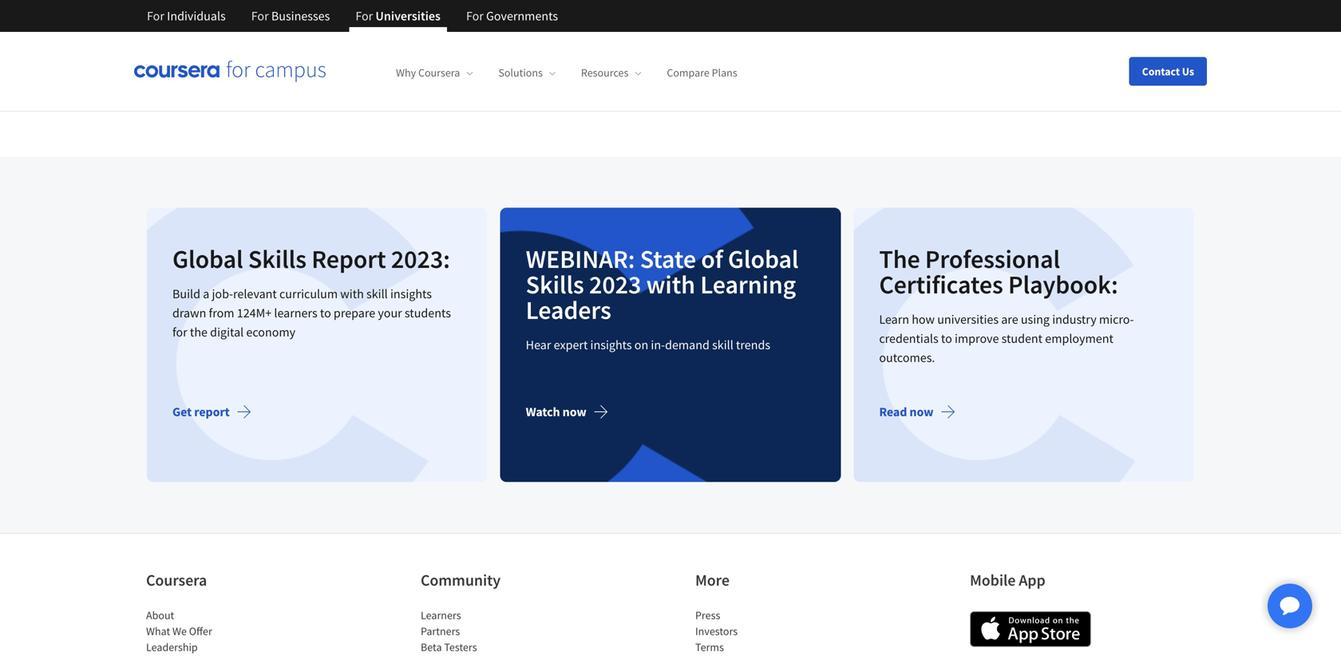 Task type: locate. For each thing, give the bounding box(es) containing it.
2 horizontal spatial list
[[695, 608, 831, 658]]

what
[[146, 625, 170, 639]]

2 global from the left
[[728, 243, 799, 275]]

0 horizontal spatial global
[[172, 243, 243, 275]]

for left the universities
[[356, 8, 373, 24]]

for left "governments"
[[466, 8, 484, 24]]

build
[[172, 286, 200, 302]]

1 horizontal spatial to
[[941, 331, 952, 347]]

coursera
[[418, 66, 460, 80], [146, 571, 207, 591]]

to down curriculum
[[320, 305, 331, 321]]

1 now from the left
[[563, 404, 587, 420]]

learners link
[[421, 609, 461, 623]]

the professional certificates playbook:
[[879, 243, 1118, 300]]

are
[[1001, 312, 1018, 328]]

industry
[[1052, 312, 1097, 328]]

now
[[563, 404, 587, 420], [910, 404, 934, 420]]

skill left trends
[[712, 337, 734, 353]]

1 horizontal spatial skill
[[712, 337, 734, 353]]

press
[[695, 609, 720, 623]]

skill for report
[[366, 286, 388, 302]]

micro-
[[1099, 312, 1134, 328]]

get report
[[172, 404, 230, 420]]

to inside learn how universities are using industry micro- credentials to improve student employment outcomes.
[[941, 331, 952, 347]]

app
[[1019, 571, 1046, 591]]

1 list from the left
[[146, 608, 282, 658]]

hear expert insights on in-demand skill trends
[[526, 337, 770, 353]]

to down universities
[[941, 331, 952, 347]]

0 horizontal spatial insights
[[390, 286, 432, 302]]

list for more
[[695, 608, 831, 658]]

read now
[[879, 404, 934, 420]]

1 vertical spatial skill
[[712, 337, 734, 353]]

3 list from the left
[[695, 608, 831, 658]]

1 horizontal spatial global
[[728, 243, 799, 275]]

124m+
[[237, 305, 272, 321]]

2 now from the left
[[910, 404, 934, 420]]

get report button
[[172, 393, 265, 431]]

with up 'prepare'
[[340, 286, 364, 302]]

partners link
[[421, 625, 460, 639]]

insights
[[390, 286, 432, 302], [590, 337, 632, 353]]

students
[[405, 305, 451, 321]]

leadership link
[[146, 640, 198, 655]]

1 vertical spatial to
[[941, 331, 952, 347]]

why
[[396, 66, 416, 80]]

1 for from the left
[[147, 8, 164, 24]]

0 vertical spatial to
[[320, 305, 331, 321]]

report
[[194, 404, 230, 420]]

global up the a
[[172, 243, 243, 275]]

compare plans
[[667, 66, 737, 80]]

1 global from the left
[[172, 243, 243, 275]]

download on the app store image
[[970, 612, 1091, 648]]

about link
[[146, 609, 174, 623]]

with
[[646, 268, 695, 300], [340, 286, 364, 302]]

list containing learners
[[421, 608, 556, 658]]

0 horizontal spatial with
[[340, 286, 364, 302]]

for for universities
[[356, 8, 373, 24]]

for
[[147, 8, 164, 24], [251, 8, 269, 24], [356, 8, 373, 24], [466, 8, 484, 24]]

1 horizontal spatial insights
[[590, 337, 632, 353]]

read now button
[[879, 393, 969, 431]]

2 list from the left
[[421, 608, 556, 658]]

global right 'of'
[[728, 243, 799, 275]]

global skills report 2023:
[[172, 243, 450, 275]]

learners
[[274, 305, 317, 321]]

skills up relevant at the top
[[248, 243, 306, 275]]

webinar:
[[526, 243, 635, 275]]

0 horizontal spatial coursera
[[146, 571, 207, 591]]

1 horizontal spatial skills
[[526, 268, 584, 300]]

skill
[[366, 286, 388, 302], [712, 337, 734, 353]]

learners
[[421, 609, 461, 623]]

individuals
[[167, 8, 226, 24]]

improve
[[955, 331, 999, 347]]

now inside watch now button
[[563, 404, 587, 420]]

how
[[912, 312, 935, 328]]

global inside webinar: state of global skills 2023 with learning leaders
[[728, 243, 799, 275]]

0 vertical spatial skill
[[366, 286, 388, 302]]

coursera up the about
[[146, 571, 207, 591]]

for universities
[[356, 8, 441, 24]]

coursera right why
[[418, 66, 460, 80]]

compare plans link
[[667, 66, 737, 80]]

0 horizontal spatial skill
[[366, 286, 388, 302]]

a
[[203, 286, 209, 302]]

to
[[320, 305, 331, 321], [941, 331, 952, 347]]

playbook:
[[1008, 268, 1118, 300]]

1 vertical spatial coursera
[[146, 571, 207, 591]]

list for coursera
[[146, 608, 282, 658]]

more
[[695, 571, 730, 591]]

now right watch
[[563, 404, 587, 420]]

1 horizontal spatial now
[[910, 404, 934, 420]]

list for community
[[421, 608, 556, 658]]

relevant
[[233, 286, 277, 302]]

what we offer link
[[146, 625, 212, 639]]

watch now
[[526, 404, 587, 420]]

skills inside webinar: state of global skills 2023 with learning leaders
[[526, 268, 584, 300]]

1 horizontal spatial coursera
[[418, 66, 460, 80]]

0 horizontal spatial to
[[320, 305, 331, 321]]

offer
[[189, 625, 212, 639]]

insights inside build a job-relevant curriculum with skill insights drawn from 124m+ learners to prepare your students for the digital economy
[[390, 286, 432, 302]]

global
[[172, 243, 243, 275], [728, 243, 799, 275]]

now right read at the bottom of the page
[[910, 404, 934, 420]]

for left individuals
[[147, 8, 164, 24]]

2 for from the left
[[251, 8, 269, 24]]

skill up your
[[366, 286, 388, 302]]

1 horizontal spatial list
[[421, 608, 556, 658]]

watch now button
[[526, 393, 622, 431]]

testers
[[444, 640, 477, 655]]

for governments
[[466, 8, 558, 24]]

on
[[635, 337, 648, 353]]

2023
[[589, 268, 641, 300]]

get
[[172, 404, 192, 420]]

resources link
[[581, 66, 641, 80]]

to inside build a job-relevant curriculum with skill insights drawn from 124m+ learners to prepare your students for the digital economy
[[320, 305, 331, 321]]

press link
[[695, 609, 720, 623]]

contact us
[[1142, 64, 1194, 79]]

4 for from the left
[[466, 8, 484, 24]]

outcomes.
[[879, 350, 935, 366]]

list
[[146, 608, 282, 658], [421, 608, 556, 658], [695, 608, 831, 658]]

3 for from the left
[[356, 8, 373, 24]]

0 vertical spatial coursera
[[418, 66, 460, 80]]

1 horizontal spatial with
[[646, 268, 695, 300]]

insights left on at left bottom
[[590, 337, 632, 353]]

for left "businesses"
[[251, 8, 269, 24]]

skill for of
[[712, 337, 734, 353]]

about what we offer leadership
[[146, 609, 212, 655]]

universities
[[937, 312, 999, 328]]

skill inside build a job-relevant curriculum with skill insights drawn from 124m+ learners to prepare your students for the digital economy
[[366, 286, 388, 302]]

0 horizontal spatial list
[[146, 608, 282, 658]]

plans
[[712, 66, 737, 80]]

list containing press
[[695, 608, 831, 658]]

0 vertical spatial insights
[[390, 286, 432, 302]]

hear
[[526, 337, 551, 353]]

skills left 2023
[[526, 268, 584, 300]]

professional
[[925, 243, 1060, 275]]

with left 'of'
[[646, 268, 695, 300]]

trends
[[736, 337, 770, 353]]

build a job-relevant curriculum with skill insights drawn from 124m+ learners to prepare your students for the digital economy
[[172, 286, 451, 340]]

now inside 'read now' button
[[910, 404, 934, 420]]

employment
[[1045, 331, 1114, 347]]

insights up the students
[[390, 286, 432, 302]]

1 vertical spatial insights
[[590, 337, 632, 353]]

we
[[172, 625, 187, 639]]

press investors terms
[[695, 609, 738, 655]]

0 horizontal spatial now
[[563, 404, 587, 420]]

demand
[[665, 337, 710, 353]]

for for governments
[[466, 8, 484, 24]]

terms link
[[695, 640, 724, 655]]

list containing about
[[146, 608, 282, 658]]



Task type: vqa. For each thing, say whether or not it's contained in the screenshot.
the right to
yes



Task type: describe. For each thing, give the bounding box(es) containing it.
solutions link
[[498, 66, 556, 80]]

investors
[[695, 625, 738, 639]]

of
[[701, 243, 723, 275]]

read
[[879, 404, 907, 420]]

using
[[1021, 312, 1050, 328]]

in-
[[651, 337, 665, 353]]

leaders
[[526, 294, 611, 326]]

solutions
[[498, 66, 543, 80]]

mobile app
[[970, 571, 1046, 591]]

businesses
[[271, 8, 330, 24]]

why coursera link
[[396, 66, 473, 80]]

banner navigation
[[134, 0, 571, 32]]

student
[[1002, 331, 1043, 347]]

learn
[[879, 312, 909, 328]]

for individuals
[[147, 8, 226, 24]]

prepare
[[334, 305, 375, 321]]

report
[[312, 243, 386, 275]]

about
[[146, 609, 174, 623]]

mobile
[[970, 571, 1016, 591]]

beta testers link
[[421, 640, 477, 655]]

watch
[[526, 404, 560, 420]]

now for the professional certificates playbook:
[[910, 404, 934, 420]]

state
[[640, 243, 696, 275]]

drawn
[[172, 305, 206, 321]]

coursera for campus image
[[134, 60, 326, 82]]

for
[[172, 324, 187, 340]]

expert
[[554, 337, 588, 353]]

with inside build a job-relevant curriculum with skill insights drawn from 124m+ learners to prepare your students for the digital economy
[[340, 286, 364, 302]]

us
[[1182, 64, 1194, 79]]

for for businesses
[[251, 8, 269, 24]]

for businesses
[[251, 8, 330, 24]]

with inside webinar: state of global skills 2023 with learning leaders
[[646, 268, 695, 300]]

the
[[879, 243, 920, 275]]

for for individuals
[[147, 8, 164, 24]]

beta
[[421, 640, 442, 655]]

learning
[[700, 268, 796, 300]]

resources
[[581, 66, 629, 80]]

credentials
[[879, 331, 939, 347]]

universities
[[376, 8, 441, 24]]

partners
[[421, 625, 460, 639]]

digital
[[210, 324, 244, 340]]

learners partners beta testers
[[421, 609, 477, 655]]

job-
[[212, 286, 233, 302]]

2023:
[[391, 243, 450, 275]]

terms
[[695, 640, 724, 655]]

learn how universities are using industry micro- credentials to improve student employment outcomes.
[[879, 312, 1134, 366]]

curriculum
[[279, 286, 338, 302]]

why coursera
[[396, 66, 460, 80]]

contact
[[1142, 64, 1180, 79]]

compare
[[667, 66, 710, 80]]

community
[[421, 571, 501, 591]]

0 horizontal spatial skills
[[248, 243, 306, 275]]

certificates
[[879, 268, 1003, 300]]

from
[[209, 305, 234, 321]]

now for webinar: state of global skills 2023 with learning leaders
[[563, 404, 587, 420]]

contact us button
[[1129, 57, 1207, 86]]

governments
[[486, 8, 558, 24]]

leadership
[[146, 640, 198, 655]]

economy
[[246, 324, 296, 340]]

your
[[378, 305, 402, 321]]



